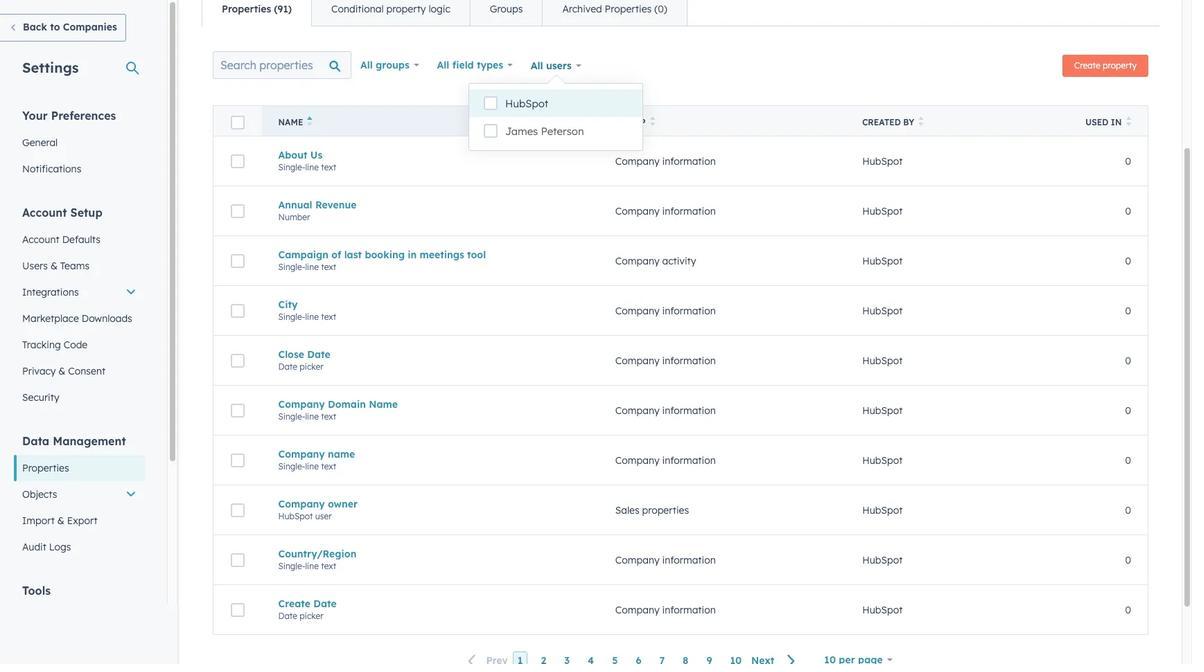 Task type: locate. For each thing, give the bounding box(es) containing it.
3 information from the top
[[663, 305, 716, 317]]

tab list
[[202, 0, 688, 26]]

0 horizontal spatial property
[[387, 3, 426, 15]]

single- inside about us single-line text
[[278, 162, 305, 172]]

line down campaign
[[305, 262, 319, 272]]

5 single- from the top
[[278, 461, 305, 472]]

1 vertical spatial create
[[278, 598, 311, 611]]

2 press to sort. image from the left
[[919, 116, 924, 126]]

press to sort. element inside created by "button"
[[919, 116, 924, 128]]

press to sort. image for group
[[650, 116, 655, 126]]

privacy & consent
[[22, 365, 106, 378]]

5 information from the top
[[663, 405, 716, 417]]

7 0 from the top
[[1126, 455, 1132, 467]]

text inside 'city single-line text'
[[321, 312, 336, 322]]

security
[[22, 392, 59, 404]]

information for create date
[[663, 604, 716, 617]]

create date button
[[278, 598, 582, 611]]

used
[[1086, 117, 1109, 128]]

properties left (0)
[[605, 3, 652, 15]]

1 single- from the top
[[278, 162, 305, 172]]

all inside 'popup button'
[[437, 59, 450, 71]]

press to sort. element right group
[[650, 116, 655, 128]]

close date button
[[278, 348, 582, 361]]

notifications
[[22, 163, 81, 175]]

company for create date
[[616, 604, 660, 617]]

0 horizontal spatial all
[[361, 59, 373, 71]]

10 0 from the top
[[1126, 604, 1132, 617]]

company information for annual revenue
[[616, 205, 716, 217]]

2 text from the top
[[321, 262, 336, 272]]

0 horizontal spatial properties
[[22, 462, 69, 475]]

create inside create date date picker
[[278, 598, 311, 611]]

property left logic
[[387, 3, 426, 15]]

marketplace downloads
[[22, 313, 132, 325]]

groups
[[490, 3, 523, 15]]

4 line from the top
[[305, 412, 319, 422]]

sales properties
[[616, 504, 689, 517]]

create property button
[[1063, 55, 1149, 77]]

0 horizontal spatial name
[[278, 117, 303, 128]]

line up close date date picker
[[305, 312, 319, 322]]

hubspot for city
[[863, 305, 903, 317]]

all left field
[[437, 59, 450, 71]]

properties for properties
[[22, 462, 69, 475]]

your preferences
[[22, 109, 116, 123]]

1 horizontal spatial properties
[[222, 3, 271, 15]]

property up the in
[[1103, 60, 1137, 71]]

1 horizontal spatial press to sort. image
[[919, 116, 924, 126]]

of
[[332, 249, 341, 261]]

company information for about us
[[616, 155, 716, 167]]

ascending sort. press to sort descending. image
[[307, 116, 313, 126]]

text inside company domain name single-line text
[[321, 412, 336, 422]]

7 information from the top
[[663, 554, 716, 567]]

press to sort. element right the by
[[919, 116, 924, 128]]

0 vertical spatial create
[[1075, 60, 1101, 71]]

5 0 from the top
[[1126, 355, 1132, 367]]

tracking code link
[[14, 332, 145, 358]]

press to sort. element inside used in button
[[1126, 116, 1132, 128]]

company domain name button
[[278, 398, 582, 411]]

tab panel
[[202, 26, 1160, 665]]

company inside company name single-line text
[[278, 448, 325, 461]]

hubspot for country/region
[[863, 554, 903, 567]]

single- down campaign
[[278, 262, 305, 272]]

single- down about
[[278, 162, 305, 172]]

annual revenue button
[[278, 199, 582, 211]]

back to companies
[[23, 21, 117, 33]]

line inside about us single-line text
[[305, 162, 319, 172]]

line up company name single-line text
[[305, 412, 319, 422]]

single- up company owner hubspot user
[[278, 461, 305, 472]]

notifications link
[[14, 156, 145, 182]]

all field types button
[[428, 51, 522, 79]]

1 0 from the top
[[1126, 155, 1132, 167]]

1 horizontal spatial all
[[437, 59, 450, 71]]

company for about us
[[616, 155, 660, 167]]

4 information from the top
[[663, 355, 716, 367]]

5 line from the top
[[305, 461, 319, 472]]

& left export
[[57, 515, 64, 528]]

press to sort. image right the by
[[919, 116, 924, 126]]

hubspot for campaign of last booking in meetings tool
[[863, 255, 903, 267]]

1 horizontal spatial press to sort. element
[[919, 116, 924, 128]]

company for annual revenue
[[616, 205, 660, 217]]

1 company information from the top
[[616, 155, 716, 167]]

2 press to sort. element from the left
[[919, 116, 924, 128]]

groups link
[[470, 0, 543, 26]]

company information
[[616, 155, 716, 167], [616, 205, 716, 217], [616, 305, 716, 317], [616, 355, 716, 367], [616, 405, 716, 417], [616, 455, 716, 467], [616, 554, 716, 567], [616, 604, 716, 617]]

2 information from the top
[[663, 205, 716, 217]]

text down country/region
[[321, 561, 336, 572]]

picker inside create date date picker
[[300, 611, 324, 622]]

integrations button
[[14, 279, 145, 306]]

6 0 from the top
[[1126, 405, 1132, 417]]

revenue
[[315, 199, 357, 211]]

3 0 from the top
[[1126, 255, 1132, 267]]

in
[[408, 249, 417, 261]]

all left groups on the top left of page
[[361, 59, 373, 71]]

general link
[[14, 130, 145, 156]]

country/region button
[[278, 548, 582, 561]]

2 horizontal spatial press to sort. element
[[1126, 116, 1132, 128]]

user
[[315, 511, 332, 522]]

consent
[[68, 365, 106, 378]]

hubspot for annual revenue
[[863, 205, 903, 217]]

0 for close date
[[1126, 355, 1132, 367]]

0 vertical spatial property
[[387, 3, 426, 15]]

city single-line text
[[278, 299, 336, 322]]

tab list containing properties (91)
[[202, 0, 688, 26]]

objects button
[[14, 482, 145, 508]]

single- down country/region
[[278, 561, 305, 572]]

marketplace downloads link
[[14, 306, 145, 332]]

4 single- from the top
[[278, 412, 305, 422]]

marketplace
[[22, 313, 79, 325]]

company for city
[[616, 305, 660, 317]]

line up company owner hubspot user
[[305, 461, 319, 472]]

line inside company name single-line text
[[305, 461, 319, 472]]

activity
[[663, 255, 696, 267]]

hubspot for company name
[[863, 455, 903, 467]]

press to sort. image inside created by "button"
[[919, 116, 924, 126]]

tracking code
[[22, 339, 88, 352]]

press to sort. element for group
[[650, 116, 655, 128]]

1 horizontal spatial property
[[1103, 60, 1137, 71]]

tab panel containing all groups
[[202, 26, 1160, 665]]

company name button
[[278, 448, 582, 461]]

6 company information from the top
[[616, 455, 716, 467]]

9 0 from the top
[[1126, 554, 1132, 567]]

1 picker from the top
[[300, 362, 324, 372]]

press to sort. image right the in
[[1126, 116, 1132, 126]]

groups
[[376, 59, 410, 71]]

ascending sort. press to sort descending. element
[[307, 116, 313, 128]]

5 company information from the top
[[616, 405, 716, 417]]

name
[[278, 117, 303, 128], [369, 398, 398, 411]]

press to sort. element inside group "button"
[[650, 116, 655, 128]]

8 company information from the top
[[616, 604, 716, 617]]

create up used on the top right
[[1075, 60, 1101, 71]]

press to sort. element for created by
[[919, 116, 924, 128]]

& right users
[[51, 260, 58, 273]]

1 press to sort. element from the left
[[650, 116, 655, 128]]

1 horizontal spatial name
[[369, 398, 398, 411]]

picker down country/region single-line text
[[300, 611, 324, 622]]

name inside button
[[278, 117, 303, 128]]

7 company information from the top
[[616, 554, 716, 567]]

4 text from the top
[[321, 412, 336, 422]]

2 company information from the top
[[616, 205, 716, 217]]

users
[[546, 60, 572, 72]]

3 text from the top
[[321, 312, 336, 322]]

picker down close
[[300, 362, 324, 372]]

tool
[[467, 249, 486, 261]]

line down the us
[[305, 162, 319, 172]]

press to sort. image for used in
[[1126, 116, 1132, 126]]

back
[[23, 21, 47, 33]]

annual
[[278, 199, 312, 211]]

Search search field
[[213, 51, 352, 79]]

8 0 from the top
[[1126, 504, 1132, 517]]

company for company name
[[616, 455, 660, 467]]

8 information from the top
[[663, 604, 716, 617]]

0 vertical spatial &
[[51, 260, 58, 273]]

0 vertical spatial account
[[22, 206, 67, 220]]

6 text from the top
[[321, 561, 336, 572]]

company information for create date
[[616, 604, 716, 617]]

used in
[[1086, 117, 1122, 128]]

all for all field types
[[437, 59, 450, 71]]

booking
[[365, 249, 405, 261]]

0 horizontal spatial create
[[278, 598, 311, 611]]

6 single- from the top
[[278, 561, 305, 572]]

properties link
[[14, 456, 145, 482]]

properties (91)
[[222, 3, 292, 15]]

property for create
[[1103, 60, 1137, 71]]

list box
[[469, 84, 643, 150]]

1 text from the top
[[321, 162, 336, 172]]

text inside about us single-line text
[[321, 162, 336, 172]]

2 picker from the top
[[300, 611, 324, 622]]

3 press to sort. image from the left
[[1126, 116, 1132, 126]]

6 line from the top
[[305, 561, 319, 572]]

1 account from the top
[[22, 206, 67, 220]]

import & export link
[[14, 508, 145, 535]]

company for country/region
[[616, 554, 660, 567]]

last
[[344, 249, 362, 261]]

0 vertical spatial picker
[[300, 362, 324, 372]]

press to sort. image
[[650, 116, 655, 126], [919, 116, 924, 126], [1126, 116, 1132, 126]]

annual revenue number
[[278, 199, 357, 222]]

hubspot for about us
[[863, 155, 903, 167]]

picker
[[300, 362, 324, 372], [300, 611, 324, 622]]

picker for close
[[300, 362, 324, 372]]

pagination navigation
[[460, 652, 805, 665]]

about us single-line text
[[278, 149, 336, 172]]

text down the us
[[321, 162, 336, 172]]

company information for city
[[616, 305, 716, 317]]

2 horizontal spatial properties
[[605, 3, 652, 15]]

2 vertical spatial &
[[57, 515, 64, 528]]

2 line from the top
[[305, 262, 319, 272]]

press to sort. image right group
[[650, 116, 655, 126]]

(91)
[[274, 3, 292, 15]]

audit
[[22, 542, 46, 554]]

single- inside "campaign of last booking in meetings tool single-line text"
[[278, 262, 305, 272]]

data management
[[22, 435, 126, 449]]

create date date picker
[[278, 598, 337, 622]]

1 horizontal spatial create
[[1075, 60, 1101, 71]]

0 for annual revenue
[[1126, 205, 1132, 217]]

archived properties (0)
[[563, 3, 668, 15]]

properties
[[222, 3, 271, 15], [605, 3, 652, 15], [22, 462, 69, 475]]

1 vertical spatial property
[[1103, 60, 1137, 71]]

about us button
[[278, 149, 582, 161]]

text down name
[[321, 461, 336, 472]]

4 0 from the top
[[1126, 305, 1132, 317]]

information for about us
[[663, 155, 716, 167]]

1 vertical spatial picker
[[300, 611, 324, 622]]

1 vertical spatial account
[[22, 234, 59, 246]]

close
[[278, 348, 304, 361]]

properties left (91)
[[222, 3, 271, 15]]

press to sort. image inside used in button
[[1126, 116, 1132, 126]]

5 text from the top
[[321, 461, 336, 472]]

properties inside properties link
[[22, 462, 69, 475]]

press to sort. element right the in
[[1126, 116, 1132, 128]]

property inside button
[[1103, 60, 1137, 71]]

single- down city
[[278, 312, 305, 322]]

single- up company name single-line text
[[278, 412, 305, 422]]

4 company information from the top
[[616, 355, 716, 367]]

2 horizontal spatial press to sort. image
[[1126, 116, 1132, 126]]

create inside create property button
[[1075, 60, 1101, 71]]

0 horizontal spatial press to sort. element
[[650, 116, 655, 128]]

company information for company domain name
[[616, 405, 716, 417]]

& inside data management element
[[57, 515, 64, 528]]

text down of on the top of page
[[321, 262, 336, 272]]

0 vertical spatial name
[[278, 117, 303, 128]]

number
[[278, 212, 310, 222]]

all left users
[[531, 60, 543, 72]]

account up the account defaults
[[22, 206, 67, 220]]

properties inside properties (91) link
[[222, 3, 271, 15]]

information
[[663, 155, 716, 167], [663, 205, 716, 217], [663, 305, 716, 317], [663, 355, 716, 367], [663, 405, 716, 417], [663, 455, 716, 467], [663, 554, 716, 567], [663, 604, 716, 617]]

1 information from the top
[[663, 155, 716, 167]]

3 company information from the top
[[616, 305, 716, 317]]

name inside company domain name single-line text
[[369, 398, 398, 411]]

2 horizontal spatial all
[[531, 60, 543, 72]]

0 for company domain name
[[1126, 405, 1132, 417]]

conditional property logic link
[[311, 0, 470, 26]]

0
[[1126, 155, 1132, 167], [1126, 205, 1132, 217], [1126, 255, 1132, 267], [1126, 305, 1132, 317], [1126, 355, 1132, 367], [1126, 405, 1132, 417], [1126, 455, 1132, 467], [1126, 504, 1132, 517], [1126, 554, 1132, 567], [1126, 604, 1132, 617]]

import
[[22, 515, 55, 528]]

date
[[307, 348, 331, 361], [278, 362, 297, 372], [314, 598, 337, 611], [278, 611, 297, 622]]

owner
[[328, 498, 358, 511]]

6 information from the top
[[663, 455, 716, 467]]

about
[[278, 149, 308, 161]]

press to sort. element
[[650, 116, 655, 128], [919, 116, 924, 128], [1126, 116, 1132, 128]]

name left ascending sort. press to sort descending. element
[[278, 117, 303, 128]]

text down domain at bottom
[[321, 412, 336, 422]]

information for city
[[663, 305, 716, 317]]

text up close date date picker
[[321, 312, 336, 322]]

0 horizontal spatial press to sort. image
[[650, 116, 655, 126]]

company for close date
[[616, 355, 660, 367]]

2 single- from the top
[[278, 262, 305, 272]]

2 0 from the top
[[1126, 205, 1132, 217]]

& right "privacy"
[[58, 365, 65, 378]]

line down country/region
[[305, 561, 319, 572]]

list box containing hubspot
[[469, 84, 643, 150]]

properties up objects
[[22, 462, 69, 475]]

1 vertical spatial &
[[58, 365, 65, 378]]

single-
[[278, 162, 305, 172], [278, 262, 305, 272], [278, 312, 305, 322], [278, 412, 305, 422], [278, 461, 305, 472], [278, 561, 305, 572]]

1 press to sort. image from the left
[[650, 116, 655, 126]]

conditional property logic
[[331, 3, 451, 15]]

3 line from the top
[[305, 312, 319, 322]]

3 press to sort. element from the left
[[1126, 116, 1132, 128]]

management
[[53, 435, 126, 449]]

company information for close date
[[616, 355, 716, 367]]

created by
[[863, 117, 915, 128]]

create down country/region single-line text
[[278, 598, 311, 611]]

create
[[1075, 60, 1101, 71], [278, 598, 311, 611]]

1 line from the top
[[305, 162, 319, 172]]

name right domain at bottom
[[369, 398, 398, 411]]

company information for company name
[[616, 455, 716, 467]]

picker inside close date date picker
[[300, 362, 324, 372]]

2 account from the top
[[22, 234, 59, 246]]

line
[[305, 162, 319, 172], [305, 262, 319, 272], [305, 312, 319, 322], [305, 412, 319, 422], [305, 461, 319, 472], [305, 561, 319, 572]]

property inside tab list
[[387, 3, 426, 15]]

press to sort. image inside group "button"
[[650, 116, 655, 126]]

3 single- from the top
[[278, 312, 305, 322]]

account up users
[[22, 234, 59, 246]]

1 vertical spatial name
[[369, 398, 398, 411]]



Task type: describe. For each thing, give the bounding box(es) containing it.
account defaults link
[[14, 227, 145, 253]]

single- inside company name single-line text
[[278, 461, 305, 472]]

& for teams
[[51, 260, 58, 273]]

hubspot inside company owner hubspot user
[[278, 511, 313, 522]]

to
[[50, 21, 60, 33]]

privacy
[[22, 365, 56, 378]]

city
[[278, 299, 298, 311]]

your preferences element
[[14, 108, 145, 182]]

line inside company domain name single-line text
[[305, 412, 319, 422]]

company for campaign of last booking in meetings tool
[[616, 255, 660, 267]]

campaign
[[278, 249, 329, 261]]

hubspot for company owner
[[863, 504, 903, 517]]

information for close date
[[663, 355, 716, 367]]

integrations
[[22, 286, 79, 299]]

defaults
[[62, 234, 101, 246]]

hubspot for create date
[[863, 604, 903, 617]]

hubspot for company domain name
[[863, 405, 903, 417]]

company owner hubspot user
[[278, 498, 358, 522]]

create property
[[1075, 60, 1137, 71]]

code
[[64, 339, 88, 352]]

objects
[[22, 489, 57, 501]]

line inside 'city single-line text'
[[305, 312, 319, 322]]

account setup
[[22, 206, 102, 220]]

0 for company owner
[[1126, 504, 1132, 517]]

james peterson
[[505, 125, 584, 138]]

company information for country/region
[[616, 554, 716, 567]]

information for company name
[[663, 455, 716, 467]]

information for country/region
[[663, 554, 716, 567]]

users & teams link
[[14, 253, 145, 279]]

properties inside 'archived properties (0)' link
[[605, 3, 652, 15]]

(0)
[[655, 3, 668, 15]]

create for date
[[278, 598, 311, 611]]

0 for city
[[1126, 305, 1132, 317]]

domain
[[328, 398, 366, 411]]

country/region single-line text
[[278, 548, 357, 572]]

all users button
[[522, 51, 590, 80]]

& for consent
[[58, 365, 65, 378]]

press to sort. element for used in
[[1126, 116, 1132, 128]]

close date date picker
[[278, 348, 331, 372]]

& for export
[[57, 515, 64, 528]]

city button
[[278, 299, 582, 311]]

all groups
[[361, 59, 410, 71]]

account for account setup
[[22, 206, 67, 220]]

all for all users
[[531, 60, 543, 72]]

sales
[[616, 504, 640, 517]]

press to sort. image for created by
[[919, 116, 924, 126]]

single- inside country/region single-line text
[[278, 561, 305, 572]]

country/region
[[278, 548, 357, 561]]

all users
[[531, 60, 572, 72]]

security link
[[14, 385, 145, 411]]

property for conditional
[[387, 3, 426, 15]]

us
[[311, 149, 323, 161]]

peterson
[[541, 125, 584, 138]]

text inside country/region single-line text
[[321, 561, 336, 572]]

group
[[616, 117, 646, 128]]

import & export
[[22, 515, 97, 528]]

0 for company name
[[1126, 455, 1132, 467]]

archived
[[563, 3, 602, 15]]

account setup element
[[14, 205, 145, 411]]

audit logs
[[22, 542, 71, 554]]

0 for country/region
[[1126, 554, 1132, 567]]

name button
[[262, 106, 599, 136]]

in
[[1111, 117, 1122, 128]]

group button
[[599, 106, 846, 136]]

create for property
[[1075, 60, 1101, 71]]

data
[[22, 435, 49, 449]]

campaign of last booking in meetings tool single-line text
[[278, 249, 486, 272]]

campaign of last booking in meetings tool button
[[278, 249, 582, 261]]

all field types
[[437, 59, 503, 71]]

users
[[22, 260, 48, 273]]

account defaults
[[22, 234, 101, 246]]

settings
[[22, 59, 79, 76]]

information for annual revenue
[[663, 205, 716, 217]]

line inside "campaign of last booking in meetings tool single-line text"
[[305, 262, 319, 272]]

company inside company owner hubspot user
[[278, 498, 325, 511]]

company for company domain name
[[616, 405, 660, 417]]

tracking
[[22, 339, 61, 352]]

all for all groups
[[361, 59, 373, 71]]

text inside company name single-line text
[[321, 461, 336, 472]]

privacy & consent link
[[14, 358, 145, 385]]

audit logs link
[[14, 535, 145, 561]]

line inside country/region single-line text
[[305, 561, 319, 572]]

single- inside 'city single-line text'
[[278, 312, 305, 322]]

created by button
[[846, 106, 1065, 136]]

single- inside company domain name single-line text
[[278, 412, 305, 422]]

your
[[22, 109, 48, 123]]

archived properties (0) link
[[543, 0, 687, 26]]

company name single-line text
[[278, 448, 355, 472]]

users & teams
[[22, 260, 90, 273]]

0 for campaign of last booking in meetings tool
[[1126, 255, 1132, 267]]

0 for about us
[[1126, 155, 1132, 167]]

created
[[863, 117, 901, 128]]

teams
[[60, 260, 90, 273]]

properties (91) link
[[202, 0, 311, 26]]

companies
[[63, 21, 117, 33]]

preferences
[[51, 109, 116, 123]]

properties for properties (91)
[[222, 3, 271, 15]]

properties
[[642, 504, 689, 517]]

text inside "campaign of last booking in meetings tool single-line text"
[[321, 262, 336, 272]]

0 for create date
[[1126, 604, 1132, 617]]

picker for create
[[300, 611, 324, 622]]

company inside company domain name single-line text
[[278, 398, 325, 411]]

account for account defaults
[[22, 234, 59, 246]]

used in button
[[1065, 106, 1149, 136]]

back to companies link
[[0, 14, 126, 42]]

hubspot for close date
[[863, 355, 903, 367]]

company activity
[[616, 255, 696, 267]]

information for company domain name
[[663, 405, 716, 417]]

company domain name single-line text
[[278, 398, 398, 422]]

downloads
[[82, 313, 132, 325]]

data management element
[[14, 434, 145, 561]]

company owner button
[[278, 498, 582, 511]]

james
[[505, 125, 538, 138]]

by
[[904, 117, 915, 128]]



Task type: vqa. For each thing, say whether or not it's contained in the screenshot.


